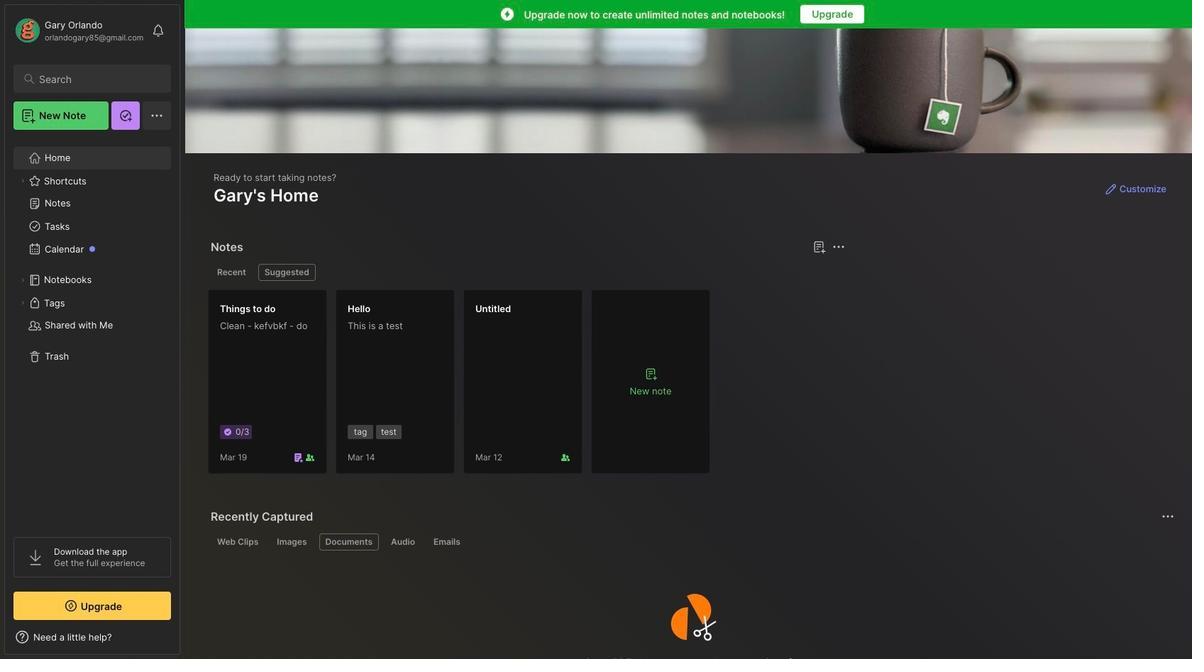 Task type: vqa. For each thing, say whether or not it's contained in the screenshot.
the topmost 'To'
no



Task type: locate. For each thing, give the bounding box(es) containing it.
2 tab list from the top
[[211, 534, 1173, 551]]

0 horizontal spatial more actions image
[[831, 239, 848, 256]]

more actions image
[[831, 239, 848, 256], [1160, 508, 1177, 525]]

0 vertical spatial more actions field
[[830, 237, 849, 257]]

1 horizontal spatial more actions field
[[1159, 507, 1179, 527]]

tab
[[211, 264, 253, 281], [258, 264, 316, 281], [211, 534, 265, 551], [271, 534, 313, 551], [319, 534, 379, 551], [385, 534, 422, 551], [427, 534, 467, 551]]

1 vertical spatial tab list
[[211, 534, 1173, 551]]

tab list
[[211, 264, 844, 281], [211, 534, 1173, 551]]

expand notebooks image
[[18, 276, 27, 285]]

0 horizontal spatial more actions field
[[830, 237, 849, 257]]

1 vertical spatial more actions image
[[1160, 508, 1177, 525]]

row group
[[208, 290, 719, 483]]

More actions field
[[830, 237, 849, 257], [1159, 507, 1179, 527]]

1 vertical spatial more actions field
[[1159, 507, 1179, 527]]

main element
[[0, 0, 185, 660]]

tree
[[5, 138, 180, 525]]

0 vertical spatial more actions image
[[831, 239, 848, 256]]

None search field
[[39, 70, 158, 87]]

0 vertical spatial tab list
[[211, 264, 844, 281]]



Task type: describe. For each thing, give the bounding box(es) containing it.
tree inside the main element
[[5, 138, 180, 525]]

1 tab list from the top
[[211, 264, 844, 281]]

1 horizontal spatial more actions image
[[1160, 508, 1177, 525]]

none search field inside the main element
[[39, 70, 158, 87]]

click to collapse image
[[179, 633, 190, 650]]

expand tags image
[[18, 299, 27, 307]]

Search text field
[[39, 72, 158, 86]]

WHAT'S NEW field
[[5, 626, 180, 649]]

Account field
[[13, 16, 144, 45]]



